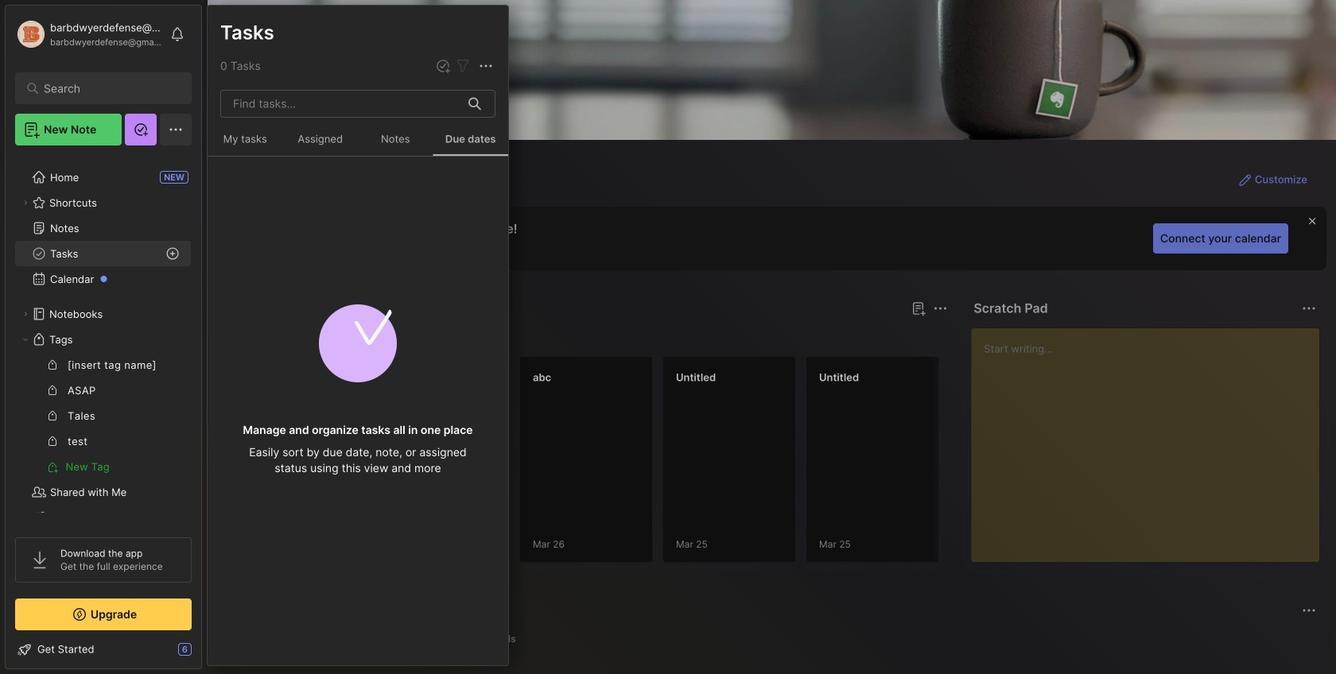 Task type: describe. For each thing, give the bounding box(es) containing it.
filter tasks image
[[453, 57, 472, 76]]

new task image
[[435, 58, 451, 74]]

more actions and view options image
[[476, 57, 495, 76]]

Filter tasks field
[[453, 56, 472, 76]]

Search text field
[[44, 81, 171, 96]]

expand tags image
[[21, 335, 30, 344]]

click to collapse image
[[201, 645, 213, 664]]

Start writing… text field
[[984, 328, 1319, 550]]



Task type: locate. For each thing, give the bounding box(es) containing it.
None search field
[[44, 79, 171, 98]]

tree inside main element
[[6, 155, 201, 565]]

Find tasks… text field
[[223, 91, 459, 117]]

1 tab list from the top
[[236, 328, 945, 347]]

1 vertical spatial tab list
[[236, 630, 1314, 649]]

More actions and view options field
[[472, 56, 495, 76]]

tab
[[236, 328, 283, 347], [289, 328, 354, 347], [236, 630, 297, 649], [479, 630, 523, 649]]

expand notebooks image
[[21, 309, 30, 319]]

row group
[[233, 356, 1092, 573]]

group inside tree
[[15, 352, 191, 480]]

tab list
[[236, 328, 945, 347], [236, 630, 1314, 649]]

main element
[[0, 0, 207, 674]]

Help and Learning task checklist field
[[6, 637, 201, 662]]

0 vertical spatial tab list
[[236, 328, 945, 347]]

group
[[15, 352, 191, 480]]

Account field
[[15, 18, 162, 50]]

none search field inside main element
[[44, 79, 171, 98]]

tree
[[6, 155, 201, 565]]

2 tab list from the top
[[236, 630, 1314, 649]]



Task type: vqa. For each thing, say whether or not it's contained in the screenshot.
topmost tab list
yes



